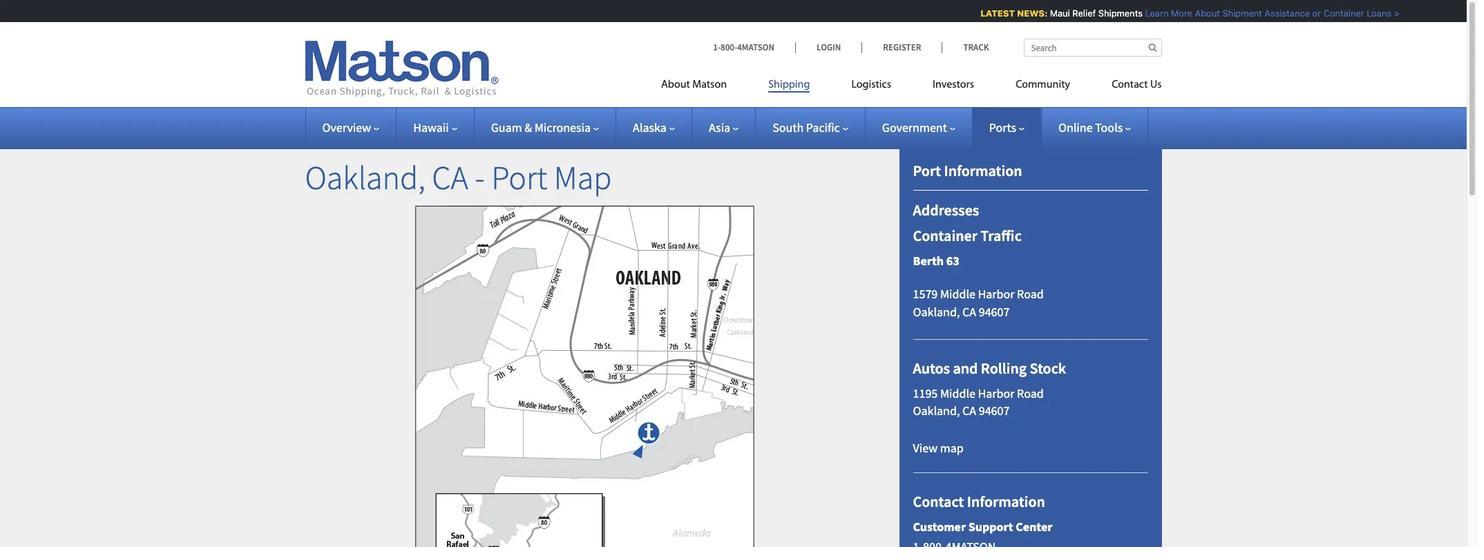 Task type: vqa. For each thing, say whether or not it's contained in the screenshot.
Will
no



Task type: locate. For each thing, give the bounding box(es) containing it.
harbor for 1195 middle harbor road oakland, ca 94607
[[978, 385, 1015, 401]]

ca inside 1579 middle harbor road oakland, ca 94607
[[962, 304, 976, 320]]

road down the stock
[[1017, 385, 1044, 401]]

road inside 1195 middle harbor road oakland, ca 94607
[[1017, 385, 1044, 401]]

addresses
[[913, 201, 979, 220]]

top menu navigation
[[661, 73, 1162, 101]]

oakland, inside 1579 middle harbor road oakland, ca 94607
[[913, 304, 960, 320]]

online
[[1058, 120, 1093, 135]]

0 vertical spatial contact
[[1112, 79, 1148, 91]]

port information
[[913, 161, 1022, 180]]

information up support
[[967, 492, 1045, 511]]

0 vertical spatial middle
[[940, 286, 975, 302]]

middle for 1195
[[940, 385, 975, 401]]

port
[[491, 157, 547, 198], [913, 161, 941, 180]]

0 vertical spatial harbor
[[978, 286, 1015, 302]]

None search field
[[1024, 39, 1162, 57]]

information for contact information
[[967, 492, 1045, 511]]

0 horizontal spatial contact
[[913, 492, 964, 511]]

oakland, down 1195
[[913, 403, 960, 419]]

1 vertical spatial contact
[[913, 492, 964, 511]]

1 vertical spatial oakland,
[[913, 304, 960, 320]]

learn
[[1140, 8, 1163, 19]]

view map link
[[913, 440, 964, 456]]

1 vertical spatial ca
[[962, 304, 976, 320]]

1 horizontal spatial contact
[[1112, 79, 1148, 91]]

learn more about shipment assistance or container loans > link
[[1140, 8, 1394, 19]]

1 vertical spatial 94607
[[979, 403, 1010, 419]]

ca inside 1195 middle harbor road oakland, ca 94607
[[962, 403, 976, 419]]

view map
[[913, 440, 964, 456]]

94607 down autos and rolling stock
[[979, 403, 1010, 419]]

berth 63
[[913, 253, 959, 269]]

investors
[[933, 79, 974, 91]]

road for 1195 middle harbor road oakland, ca 94607
[[1017, 385, 1044, 401]]

maui
[[1045, 8, 1065, 19]]

track
[[963, 41, 989, 53]]

logistics
[[851, 79, 891, 91]]

oakland, down the 1579 at the right bottom of page
[[913, 304, 960, 320]]

contact us
[[1112, 79, 1162, 91]]

-
[[475, 157, 485, 198]]

container inside addresses container traffic
[[913, 226, 978, 245]]

1 horizontal spatial container
[[1318, 8, 1359, 19]]

support
[[968, 519, 1013, 535]]

0 vertical spatial about
[[1190, 8, 1215, 19]]

government
[[882, 120, 947, 135]]

about
[[1190, 8, 1215, 19], [661, 79, 690, 91]]

hawaii link
[[413, 120, 457, 135]]

1 vertical spatial about
[[661, 79, 690, 91]]

information
[[944, 161, 1022, 180], [967, 492, 1045, 511]]

0 vertical spatial ca
[[432, 157, 468, 198]]

1 horizontal spatial port
[[913, 161, 941, 180]]

0 vertical spatial container
[[1318, 8, 1359, 19]]

1 middle from the top
[[940, 286, 975, 302]]

0 horizontal spatial port
[[491, 157, 547, 198]]

2 vertical spatial oakland,
[[913, 403, 960, 419]]

1195 middle harbor road oakland, ca 94607
[[913, 385, 1044, 419]]

1 vertical spatial harbor
[[978, 385, 1015, 401]]

middle down and at the bottom right of page
[[940, 385, 975, 401]]

1 vertical spatial information
[[967, 492, 1045, 511]]

government link
[[882, 120, 955, 135]]

94607 for 1579 middle harbor road oakland, ca 94607
[[979, 304, 1010, 320]]

oakland, ca - port map
[[305, 157, 612, 198]]

0 vertical spatial information
[[944, 161, 1022, 180]]

harbor down autos and rolling stock
[[978, 385, 1015, 401]]

1195
[[913, 385, 938, 401]]

container down addresses
[[913, 226, 978, 245]]

about matson link
[[661, 73, 748, 101]]

port down government link
[[913, 161, 941, 180]]

overview link
[[322, 120, 379, 135]]

loans
[[1361, 8, 1386, 19]]

about right more
[[1190, 8, 1215, 19]]

oakland, inside 1195 middle harbor road oakland, ca 94607
[[913, 403, 960, 419]]

>
[[1389, 8, 1394, 19]]

port inside section
[[913, 161, 941, 180]]

port right - on the left top of the page
[[491, 157, 547, 198]]

shipping link
[[748, 73, 831, 101]]

relief
[[1067, 8, 1091, 19]]

guam & micronesia
[[491, 120, 591, 135]]

94607 inside 1579 middle harbor road oakland, ca 94607
[[979, 304, 1010, 320]]

road inside 1579 middle harbor road oakland, ca 94607
[[1017, 286, 1044, 302]]

hawaii
[[413, 120, 449, 135]]

0 horizontal spatial about
[[661, 79, 690, 91]]

94607 up autos and rolling stock
[[979, 304, 1010, 320]]

ca up map
[[962, 403, 976, 419]]

contact left us
[[1112, 79, 1148, 91]]

middle inside 1195 middle harbor road oakland, ca 94607
[[940, 385, 975, 401]]

0 vertical spatial road
[[1017, 286, 1044, 302]]

map
[[940, 440, 964, 456]]

1579
[[913, 286, 938, 302]]

middle
[[940, 286, 975, 302], [940, 385, 975, 401]]

middle right the 1579 at the right bottom of page
[[940, 286, 975, 302]]

1 vertical spatial road
[[1017, 385, 1044, 401]]

information down ports
[[944, 161, 1022, 180]]

contact inside section
[[913, 492, 964, 511]]

1-800-4matson
[[713, 41, 774, 53]]

0 horizontal spatial container
[[913, 226, 978, 245]]

community link
[[995, 73, 1091, 101]]

container
[[1318, 8, 1359, 19], [913, 226, 978, 245]]

ca left - on the left top of the page
[[432, 157, 468, 198]]

2 road from the top
[[1017, 385, 1044, 401]]

2 harbor from the top
[[978, 385, 1015, 401]]

ca
[[432, 157, 468, 198], [962, 304, 976, 320], [962, 403, 976, 419]]

1 vertical spatial middle
[[940, 385, 975, 401]]

0 vertical spatial 94607
[[979, 304, 1010, 320]]

harbor
[[978, 286, 1015, 302], [978, 385, 1015, 401]]

Search search field
[[1024, 39, 1162, 57]]

harbor inside 1579 middle harbor road oakland, ca 94607
[[978, 286, 1015, 302]]

1 94607 from the top
[[979, 304, 1010, 320]]

about left 'matson'
[[661, 79, 690, 91]]

contact inside top menu navigation
[[1112, 79, 1148, 91]]

2 vertical spatial ca
[[962, 403, 976, 419]]

micronesia
[[535, 120, 591, 135]]

pacific
[[806, 120, 840, 135]]

2 94607 from the top
[[979, 403, 1010, 419]]

1 road from the top
[[1017, 286, 1044, 302]]

road
[[1017, 286, 1044, 302], [1017, 385, 1044, 401]]

container right or
[[1318, 8, 1359, 19]]

94607 inside 1195 middle harbor road oakland, ca 94607
[[979, 403, 1010, 419]]

1 harbor from the top
[[978, 286, 1015, 302]]

us
[[1150, 79, 1162, 91]]

section
[[882, 127, 1179, 547]]

information for port information
[[944, 161, 1022, 180]]

&
[[524, 120, 532, 135]]

oakland, down overview "link"
[[305, 157, 425, 198]]

register link
[[862, 41, 942, 53]]

map
[[554, 157, 612, 198]]

ports link
[[989, 120, 1025, 135]]

harbor down 'traffic'
[[978, 286, 1015, 302]]

autos
[[913, 359, 950, 378]]

assistance
[[1259, 8, 1305, 19]]

contact
[[1112, 79, 1148, 91], [913, 492, 964, 511]]

investors link
[[912, 73, 995, 101]]

road down 'traffic'
[[1017, 286, 1044, 302]]

asia link
[[709, 120, 739, 135]]

middle inside 1579 middle harbor road oakland, ca 94607
[[940, 286, 975, 302]]

stock
[[1030, 359, 1066, 378]]

1-800-4matson link
[[713, 41, 795, 53]]

alaska
[[633, 120, 667, 135]]

oakland,
[[305, 157, 425, 198], [913, 304, 960, 320], [913, 403, 960, 419]]

oakland, for 1195
[[913, 403, 960, 419]]

94607
[[979, 304, 1010, 320], [979, 403, 1010, 419]]

about matson
[[661, 79, 727, 91]]

2 middle from the top
[[940, 385, 975, 401]]

blue matson logo with ocean, shipping, truck, rail and logistics written beneath it. image
[[305, 41, 498, 97]]

addresses container traffic
[[913, 201, 1022, 245]]

ca up and at the bottom right of page
[[962, 304, 976, 320]]

1 vertical spatial container
[[913, 226, 978, 245]]

harbor inside 1195 middle harbor road oakland, ca 94607
[[978, 385, 1015, 401]]

contact up customer
[[913, 492, 964, 511]]



Task type: describe. For each thing, give the bounding box(es) containing it.
contact for contact information
[[913, 492, 964, 511]]

harbor for 1579 middle harbor road oakland, ca 94607
[[978, 286, 1015, 302]]

berth
[[913, 253, 944, 269]]

rolling
[[981, 359, 1027, 378]]

matson
[[692, 79, 727, 91]]

south
[[773, 120, 804, 135]]

road for 1579 middle harbor road oakland, ca 94607
[[1017, 286, 1044, 302]]

1 horizontal spatial about
[[1190, 8, 1215, 19]]

online tools link
[[1058, 120, 1131, 135]]

latest news: maui relief shipments learn more about shipment assistance or container loans >
[[975, 8, 1394, 19]]

94607 for 1195 middle harbor road oakland, ca 94607
[[979, 403, 1010, 419]]

view
[[913, 440, 938, 456]]

shipping
[[768, 79, 810, 91]]

track link
[[942, 41, 989, 53]]

autos and rolling stock
[[913, 359, 1066, 378]]

shipment
[[1217, 8, 1257, 19]]

contact information
[[913, 492, 1045, 511]]

ca for 1579
[[962, 304, 976, 320]]

shipments
[[1093, 8, 1137, 19]]

south pacific link
[[773, 120, 848, 135]]

center
[[1016, 519, 1052, 535]]

news:
[[1012, 8, 1042, 19]]

south pacific
[[773, 120, 840, 135]]

traffic
[[981, 226, 1022, 245]]

alaska link
[[633, 120, 675, 135]]

logistics link
[[831, 73, 912, 101]]

or
[[1307, 8, 1316, 19]]

63
[[946, 253, 959, 269]]

4matson
[[737, 41, 774, 53]]

tools
[[1095, 120, 1123, 135]]

ca for 1195
[[962, 403, 976, 419]]

customer support center
[[913, 519, 1052, 535]]

1-
[[713, 41, 721, 53]]

middle for 1579
[[940, 286, 975, 302]]

0 vertical spatial oakland,
[[305, 157, 425, 198]]

ports
[[989, 120, 1016, 135]]

asia
[[709, 120, 730, 135]]

login
[[817, 41, 841, 53]]

community
[[1016, 79, 1070, 91]]

more
[[1166, 8, 1187, 19]]

1579 middle harbor road oakland, ca 94607
[[913, 286, 1044, 320]]

latest
[[975, 8, 1010, 19]]

section containing port information
[[882, 127, 1179, 547]]

register
[[883, 41, 921, 53]]

online tools
[[1058, 120, 1123, 135]]

search image
[[1149, 43, 1157, 52]]

oakland, for 1579
[[913, 304, 960, 320]]

and
[[953, 359, 978, 378]]

800-
[[721, 41, 737, 53]]

guam & micronesia link
[[491, 120, 599, 135]]

about inside top menu navigation
[[661, 79, 690, 91]]

customer
[[913, 519, 966, 535]]

login link
[[795, 41, 862, 53]]

contact us link
[[1091, 73, 1162, 101]]

overview
[[322, 120, 371, 135]]

contact for contact us
[[1112, 79, 1148, 91]]

guam
[[491, 120, 522, 135]]



